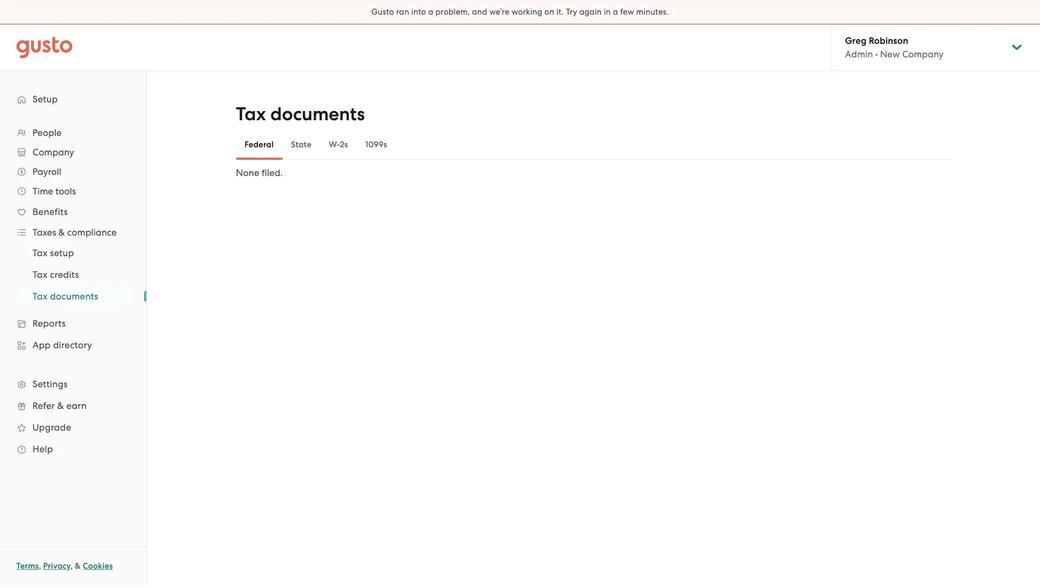 Task type: locate. For each thing, give the bounding box(es) containing it.
payroll
[[33, 166, 61, 177]]

documents
[[270, 103, 365, 125], [50, 291, 98, 302]]

documents up state 'button'
[[270, 103, 365, 125]]

1 vertical spatial &
[[57, 400, 64, 411]]

tax down tax credits
[[33, 291, 48, 302]]

tax inside tax documents link
[[33, 291, 48, 302]]

tax documents down the credits
[[33, 291, 98, 302]]

and
[[472, 7, 487, 17]]

& inside dropdown button
[[58, 227, 65, 238]]

terms link
[[16, 561, 39, 571]]

0 vertical spatial company
[[902, 49, 944, 60]]

1 horizontal spatial documents
[[270, 103, 365, 125]]

0 horizontal spatial documents
[[50, 291, 98, 302]]

settings link
[[11, 374, 135, 394]]

reports
[[33, 318, 66, 329]]

company right 'new'
[[902, 49, 944, 60]]

in
[[604, 7, 611, 17]]

company button
[[11, 142, 135, 162]]

2 a from the left
[[613, 7, 618, 17]]

1 vertical spatial company
[[33, 147, 74, 158]]

tax documents up state 'button'
[[236, 103, 365, 125]]

compliance
[[67, 227, 117, 238]]

0 horizontal spatial a
[[428, 7, 433, 17]]

company
[[902, 49, 944, 60], [33, 147, 74, 158]]

a
[[428, 7, 433, 17], [613, 7, 618, 17]]

documents down tax credits link
[[50, 291, 98, 302]]

documents inside gusto navigation element
[[50, 291, 98, 302]]

earn
[[66, 400, 87, 411]]

refer & earn link
[[11, 396, 135, 415]]

1 list from the top
[[0, 123, 146, 460]]

robinson
[[869, 35, 908, 47]]

credits
[[50, 269, 79, 280]]

filed.
[[262, 167, 283, 178]]

minutes.
[[636, 7, 669, 17]]

1 vertical spatial documents
[[50, 291, 98, 302]]

& right taxes
[[58, 227, 65, 238]]

0 horizontal spatial company
[[33, 147, 74, 158]]

1 horizontal spatial a
[[613, 7, 618, 17]]

& left the cookies
[[75, 561, 81, 571]]

tax documents
[[236, 103, 365, 125], [33, 291, 98, 302]]

1 horizontal spatial tax documents
[[236, 103, 365, 125]]

w-2s
[[329, 140, 348, 150]]

a right in
[[613, 7, 618, 17]]

& left earn
[[57, 400, 64, 411]]

tax setup link
[[20, 243, 135, 263]]

on
[[544, 7, 554, 17]]

greg
[[845, 35, 867, 47]]

1 vertical spatial tax documents
[[33, 291, 98, 302]]

0 vertical spatial tax documents
[[236, 103, 365, 125]]

1099s button
[[357, 132, 396, 158]]

help
[[33, 444, 53, 454]]

payroll button
[[11, 162, 135, 181]]

tax inside tax setup link
[[33, 248, 48, 258]]

list containing people
[[0, 123, 146, 460]]

settings
[[33, 379, 68, 389]]

1 horizontal spatial ,
[[71, 561, 73, 571]]

terms
[[16, 561, 39, 571]]

tools
[[55, 186, 76, 197]]

tax credits
[[33, 269, 79, 280]]

tax documents link
[[20, 287, 135, 306]]

privacy
[[43, 561, 71, 571]]

0 horizontal spatial ,
[[39, 561, 41, 571]]

into
[[411, 7, 426, 17]]

1 horizontal spatial company
[[902, 49, 944, 60]]

people
[[33, 127, 62, 138]]

tax for tax documents link on the left of page
[[33, 291, 48, 302]]

none
[[236, 167, 259, 178]]

company inside "greg robinson admin • new company"
[[902, 49, 944, 60]]

tax down taxes
[[33, 248, 48, 258]]

&
[[58, 227, 65, 238], [57, 400, 64, 411], [75, 561, 81, 571]]

tax inside tax credits link
[[33, 269, 48, 280]]

few
[[620, 7, 634, 17]]

tax left the credits
[[33, 269, 48, 280]]

list
[[0, 123, 146, 460], [0, 242, 146, 307]]

tax credits link
[[20, 265, 135, 284]]

, left privacy at left bottom
[[39, 561, 41, 571]]

tax
[[236, 103, 266, 125], [33, 248, 48, 258], [33, 269, 48, 280], [33, 291, 48, 302]]

a right into
[[428, 7, 433, 17]]

,
[[39, 561, 41, 571], [71, 561, 73, 571]]

0 vertical spatial documents
[[270, 103, 365, 125]]

2 list from the top
[[0, 242, 146, 307]]

app directory
[[33, 340, 92, 350]]

new
[[880, 49, 900, 60]]

time
[[33, 186, 53, 197]]

1099s
[[365, 140, 387, 150]]

home image
[[16, 37, 73, 58]]

, left the cookies
[[71, 561, 73, 571]]

federal
[[245, 140, 274, 150]]

& for earn
[[57, 400, 64, 411]]

time tools
[[33, 186, 76, 197]]

taxes & compliance
[[33, 227, 117, 238]]

0 horizontal spatial tax documents
[[33, 291, 98, 302]]

1 a from the left
[[428, 7, 433, 17]]

state
[[291, 140, 311, 150]]

help link
[[11, 439, 135, 459]]

w-2s button
[[320, 132, 357, 158]]

company down people
[[33, 147, 74, 158]]

0 vertical spatial &
[[58, 227, 65, 238]]

tax for tax setup link
[[33, 248, 48, 258]]



Task type: vqa. For each thing, say whether or not it's contained in the screenshot.
setup
yes



Task type: describe. For each thing, give the bounding box(es) containing it.
greg robinson admin • new company
[[845, 35, 944, 60]]

benefits
[[33, 206, 68, 217]]

directory
[[53, 340, 92, 350]]

tax documents inside gusto navigation element
[[33, 291, 98, 302]]

company inside dropdown button
[[33, 147, 74, 158]]

& for compliance
[[58, 227, 65, 238]]

state button
[[282, 132, 320, 158]]

again
[[579, 7, 602, 17]]

time tools button
[[11, 181, 135, 201]]

list containing tax setup
[[0, 242, 146, 307]]

upgrade link
[[11, 418, 135, 437]]

benefits link
[[11, 202, 135, 222]]

privacy link
[[43, 561, 71, 571]]

setup
[[33, 94, 58, 105]]

refer
[[33, 400, 55, 411]]

problem,
[[436, 7, 470, 17]]

w-
[[329, 140, 340, 150]]

2 , from the left
[[71, 561, 73, 571]]

try
[[566, 7, 577, 17]]

cookies button
[[83, 560, 113, 573]]

it.
[[556, 7, 564, 17]]

cookies
[[83, 561, 113, 571]]

upgrade
[[33, 422, 71, 433]]

taxes
[[33, 227, 56, 238]]

tax up federal
[[236, 103, 266, 125]]

setup
[[50, 248, 74, 258]]

refer & earn
[[33, 400, 87, 411]]

•
[[875, 49, 878, 60]]

federal button
[[236, 132, 282, 158]]

2 vertical spatial &
[[75, 561, 81, 571]]

tax setup
[[33, 248, 74, 258]]

app directory link
[[11, 335, 135, 355]]

gusto ran into a problem, and we're working on it. try again in a few minutes.
[[371, 7, 669, 17]]

app
[[33, 340, 51, 350]]

ran
[[396, 7, 409, 17]]

we're
[[489, 7, 509, 17]]

tax for tax credits link
[[33, 269, 48, 280]]

taxes & compliance button
[[11, 223, 135, 242]]

reports link
[[11, 314, 135, 333]]

gusto
[[371, 7, 394, 17]]

setup link
[[11, 89, 135, 109]]

1 , from the left
[[39, 561, 41, 571]]

none filed.
[[236, 167, 283, 178]]

tax forms tab list
[[236, 129, 951, 160]]

admin
[[845, 49, 873, 60]]

terms , privacy , & cookies
[[16, 561, 113, 571]]

2s
[[340, 140, 348, 150]]

working
[[512, 7, 542, 17]]

people button
[[11, 123, 135, 142]]

gusto navigation element
[[0, 71, 146, 477]]



